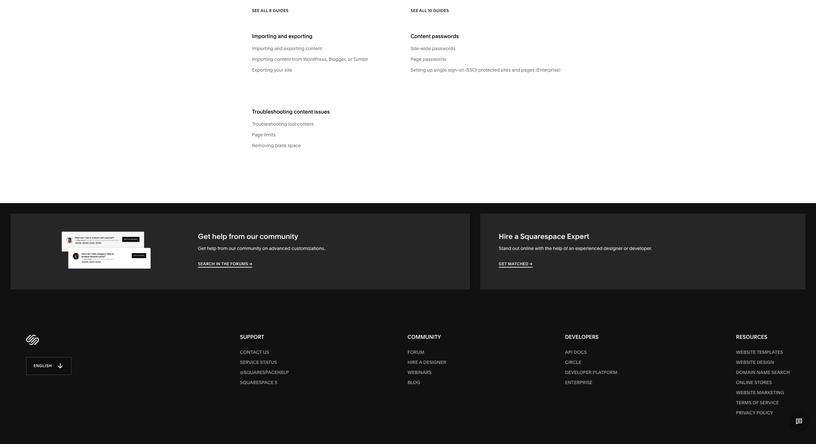 Task type: locate. For each thing, give the bounding box(es) containing it.
and inside the importing and exporting content link
[[275, 46, 283, 52]]

passwords for page passwords
[[423, 56, 447, 62]]

1 horizontal spatial a
[[515, 233, 519, 241]]

1 vertical spatial or
[[624, 246, 629, 252]]

see
[[252, 8, 260, 13], [411, 8, 419, 13]]

squarespace 5
[[240, 380, 278, 386]]

passwords down the content passwords
[[433, 46, 456, 52]]

page for content passwords
[[411, 56, 422, 62]]

see all 8 guides link
[[252, 2, 289, 20]]

or left tumblr
[[348, 56, 353, 62]]

2 importing from the top
[[252, 46, 274, 52]]

exporting for importing and exporting
[[289, 33, 313, 39]]

2 vertical spatial passwords
[[423, 56, 447, 62]]

and up the importing and exporting content
[[278, 33, 288, 39]]

1 horizontal spatial hire
[[499, 233, 513, 241]]

issues
[[315, 109, 330, 115]]

forum
[[408, 350, 425, 356]]

2 website from the top
[[737, 360, 757, 366]]

on left (sso)
[[459, 67, 465, 73]]

squarespace down @squarespacehelp "link"
[[240, 380, 274, 386]]

2 see from the left
[[411, 8, 419, 13]]

2 vertical spatial from
[[218, 246, 228, 252]]

help up search
[[207, 246, 217, 252]]

main content
[[0, 0, 817, 282]]

importing and exporting
[[252, 33, 313, 39]]

service down the marketing
[[761, 401, 780, 406]]

our
[[247, 233, 258, 241], [229, 246, 236, 252]]

see left 8
[[252, 8, 260, 13]]

1 troubleshooting from the top
[[252, 109, 293, 115]]

from for get help from our community on advanced customizations.
[[218, 246, 228, 252]]

1 get from the top
[[198, 233, 211, 241]]

website templates
[[737, 350, 784, 356]]

privacy policy
[[737, 411, 774, 417]]

the right with
[[546, 246, 552, 252]]

2 vertical spatial importing
[[252, 56, 274, 62]]

2 horizontal spatial from
[[292, 56, 302, 62]]

1 horizontal spatial on
[[459, 67, 465, 73]]

passwords down site-wide passwords
[[423, 56, 447, 62]]

website inside "link"
[[737, 350, 757, 356]]

service status
[[240, 360, 277, 366]]

domain name search link
[[737, 368, 791, 378]]

from up get help from our community on advanced customizations.
[[229, 233, 245, 241]]

2 guides from the left
[[434, 8, 449, 13]]

content up your
[[275, 56, 291, 62]]

from up search in the forums → on the bottom left of page
[[218, 246, 228, 252]]

terms
[[737, 401, 752, 406]]

or right designer
[[624, 246, 629, 252]]

removing blank space
[[252, 143, 301, 149]]

troubleshooting up limits
[[252, 121, 287, 127]]

0 horizontal spatial hire
[[408, 360, 418, 366]]

wide
[[421, 46, 431, 52]]

0 horizontal spatial service
[[240, 360, 259, 366]]

2 vertical spatial website
[[737, 390, 757, 396]]

page for troubleshooting content issues
[[252, 132, 263, 138]]

1 horizontal spatial see
[[411, 8, 419, 13]]

1 vertical spatial importing
[[252, 46, 274, 52]]

website
[[737, 350, 757, 356], [737, 360, 757, 366], [737, 390, 757, 396]]

2 all from the left
[[420, 8, 427, 13]]

importing for importing and exporting
[[252, 33, 277, 39]]

1 horizontal spatial from
[[229, 233, 245, 241]]

1 vertical spatial community
[[237, 246, 262, 252]]

1 see from the left
[[252, 8, 260, 13]]

from inside main content
[[292, 56, 302, 62]]

exporting inside the importing and exporting content link
[[284, 46, 305, 52]]

0 horizontal spatial from
[[218, 246, 228, 252]]

of up privacy policy
[[754, 401, 760, 406]]

0 vertical spatial our
[[247, 233, 258, 241]]

guides
[[273, 8, 289, 13], [434, 8, 449, 13]]

our up get help from our community on advanced customizations.
[[247, 233, 258, 241]]

expert
[[568, 233, 590, 241]]

website design link
[[737, 358, 791, 368]]

0 vertical spatial squarespace
[[521, 233, 566, 241]]

0 vertical spatial hire
[[499, 233, 513, 241]]

squarespace up with
[[521, 233, 566, 241]]

help for get help from our community
[[212, 233, 227, 241]]

0 vertical spatial get
[[198, 233, 211, 241]]

0 vertical spatial passwords
[[432, 33, 459, 39]]

a
[[515, 233, 519, 241], [419, 360, 423, 366]]

exporting for importing and exporting content
[[284, 46, 305, 52]]

see inside see all 8 guides link
[[252, 8, 260, 13]]

guides right 10 at right
[[434, 8, 449, 13]]

all left 10 at right
[[420, 8, 427, 13]]

0 horizontal spatial or
[[348, 56, 353, 62]]

a up out
[[515, 233, 519, 241]]

1 importing from the top
[[252, 33, 277, 39]]

community up advanced
[[260, 233, 299, 241]]

removing
[[252, 143, 274, 149]]

from up "site"
[[292, 56, 302, 62]]

privacy policy link
[[737, 409, 791, 419]]

2 get from the top
[[198, 246, 206, 252]]

page
[[411, 56, 422, 62], [252, 132, 263, 138]]

1 vertical spatial troubleshooting
[[252, 121, 287, 127]]

3 importing from the top
[[252, 56, 274, 62]]

our up forums
[[229, 246, 236, 252]]

the
[[546, 246, 552, 252], [222, 262, 230, 267]]

lost
[[289, 121, 296, 127]]

1 horizontal spatial of
[[754, 401, 760, 406]]

api
[[566, 350, 573, 356]]

blank
[[275, 143, 287, 149]]

1 vertical spatial hire
[[408, 360, 418, 366]]

website templates link
[[737, 348, 791, 358]]

or
[[348, 56, 353, 62], [624, 246, 629, 252]]

passwords
[[432, 33, 459, 39], [433, 46, 456, 52], [423, 56, 447, 62]]

→ right forums
[[249, 262, 253, 267]]

website for website marketing
[[737, 390, 757, 396]]

help
[[212, 233, 227, 241], [207, 246, 217, 252], [554, 246, 563, 252]]

page inside page passwords link
[[411, 56, 422, 62]]

setting up single sign-on (sso) protected sites and pages (enterprise) link
[[411, 67, 565, 74]]

1 vertical spatial service
[[761, 401, 780, 406]]

service down contact
[[240, 360, 259, 366]]

0 vertical spatial on
[[459, 67, 465, 73]]

troubleshooting lost content
[[252, 121, 314, 127]]

0 horizontal spatial all
[[261, 8, 268, 13]]

stores
[[755, 380, 773, 386]]

0 vertical spatial importing
[[252, 33, 277, 39]]

1 vertical spatial from
[[229, 233, 245, 241]]

setting
[[411, 67, 426, 73]]

english
[[34, 364, 52, 369]]

0 horizontal spatial →
[[249, 262, 253, 267]]

1 horizontal spatial or
[[624, 246, 629, 252]]

0 vertical spatial and
[[278, 33, 288, 39]]

1 horizontal spatial service
[[761, 401, 780, 406]]

1 vertical spatial the
[[222, 262, 230, 267]]

website marketing link
[[737, 389, 791, 399]]

page inside page limits link
[[252, 132, 263, 138]]

sites
[[501, 67, 511, 73]]

1 vertical spatial our
[[229, 246, 236, 252]]

exporting up the importing and exporting content
[[289, 33, 313, 39]]

website down online
[[737, 390, 757, 396]]

1 all from the left
[[261, 8, 268, 13]]

website up website design
[[737, 350, 757, 356]]

0 vertical spatial page
[[411, 56, 422, 62]]

a for squarespace
[[515, 233, 519, 241]]

1 vertical spatial and
[[275, 46, 283, 52]]

templates
[[758, 350, 784, 356]]

help up in
[[212, 233, 227, 241]]

importing content from wordpress, blogger, or tumblr link
[[252, 56, 406, 63]]

exporting down importing and exporting
[[284, 46, 305, 52]]

1 horizontal spatial page
[[411, 56, 422, 62]]

webinars link
[[408, 368, 447, 378]]

api docs
[[566, 350, 587, 356]]

domain name search
[[737, 370, 791, 376]]

experienced
[[576, 246, 603, 252]]

page up "removing"
[[252, 132, 263, 138]]

content right "lost"
[[297, 121, 314, 127]]

hire down the 'forum'
[[408, 360, 418, 366]]

see inside see all 10 guides link
[[411, 8, 419, 13]]

of
[[564, 246, 568, 252], [754, 401, 760, 406]]

2 troubleshooting from the top
[[252, 121, 287, 127]]

0 horizontal spatial our
[[229, 246, 236, 252]]

0 horizontal spatial squarespace
[[240, 380, 274, 386]]

on left advanced
[[263, 246, 268, 252]]

0 vertical spatial of
[[564, 246, 568, 252]]

contact
[[240, 350, 262, 356]]

from for get help from our community
[[229, 233, 245, 241]]

1 vertical spatial page
[[252, 132, 263, 138]]

hire up stand at the right bottom of page
[[499, 233, 513, 241]]

0 vertical spatial from
[[292, 56, 302, 62]]

0 horizontal spatial see
[[252, 8, 260, 13]]

community
[[408, 334, 441, 341]]

exporting
[[289, 33, 313, 39], [284, 46, 305, 52]]

community for get help from our community
[[260, 233, 299, 241]]

1 vertical spatial website
[[737, 360, 757, 366]]

troubleshooting for troubleshooting content issues
[[252, 109, 293, 115]]

a up webinars
[[419, 360, 423, 366]]

1 horizontal spatial all
[[420, 8, 427, 13]]

troubleshooting up the troubleshooting lost content
[[252, 109, 293, 115]]

get matched →
[[499, 262, 533, 267]]

1 horizontal spatial the
[[546, 246, 552, 252]]

blog link
[[408, 378, 447, 389]]

passwords up site-wide passwords
[[432, 33, 459, 39]]

see left 10 at right
[[411, 8, 419, 13]]

developer platform link
[[566, 368, 618, 378]]

2 vertical spatial and
[[512, 67, 521, 73]]

1 horizontal spatial guides
[[434, 8, 449, 13]]

guides inside see all 8 guides link
[[273, 8, 289, 13]]

1 vertical spatial exporting
[[284, 46, 305, 52]]

removing blank space link
[[252, 142, 406, 149]]

on
[[459, 67, 465, 73], [263, 246, 268, 252]]

of left an
[[564, 246, 568, 252]]

see for see all 10 guides
[[411, 8, 419, 13]]

1 horizontal spatial →
[[530, 262, 533, 267]]

1 vertical spatial on
[[263, 246, 268, 252]]

0 vertical spatial community
[[260, 233, 299, 241]]

importing
[[252, 33, 277, 39], [252, 46, 274, 52], [252, 56, 274, 62]]

0 vertical spatial exporting
[[289, 33, 313, 39]]

all
[[261, 8, 268, 13], [420, 8, 427, 13]]

guides inside see all 10 guides link
[[434, 8, 449, 13]]

community down get help from our community
[[237, 246, 262, 252]]

from
[[292, 56, 302, 62], [229, 233, 245, 241], [218, 246, 228, 252]]

service status link
[[240, 358, 289, 368]]

footer image image
[[58, 225, 155, 279]]

0 vertical spatial a
[[515, 233, 519, 241]]

content up wordpress,
[[306, 46, 322, 52]]

platform
[[593, 370, 618, 376]]

1 guides from the left
[[273, 8, 289, 13]]

and down importing and exporting
[[275, 46, 283, 52]]

1 vertical spatial of
[[754, 401, 760, 406]]

guides right 8
[[273, 8, 289, 13]]

community for get help from our community on advanced customizations.
[[237, 246, 262, 252]]

0 horizontal spatial a
[[419, 360, 423, 366]]

all left 8
[[261, 8, 268, 13]]

name
[[757, 370, 771, 376]]

enterprise link
[[566, 378, 618, 389]]

1 horizontal spatial our
[[247, 233, 258, 241]]

importing for importing content from wordpress, blogger, or tumblr
[[252, 56, 274, 62]]

0 horizontal spatial page
[[252, 132, 263, 138]]

content passwords
[[411, 33, 459, 39]]

your
[[274, 67, 284, 73]]

0 vertical spatial or
[[348, 56, 353, 62]]

0 vertical spatial troubleshooting
[[252, 109, 293, 115]]

1 vertical spatial a
[[419, 360, 423, 366]]

importing for importing and exporting content
[[252, 46, 274, 52]]

online stores
[[737, 380, 773, 386]]

on inside main content
[[459, 67, 465, 73]]

1 website from the top
[[737, 350, 757, 356]]

of inside terms of service link
[[754, 401, 760, 406]]

the right in
[[222, 262, 230, 267]]

troubleshooting
[[252, 109, 293, 115], [252, 121, 287, 127]]

site-wide passwords link
[[411, 45, 565, 52]]

0 vertical spatial website
[[737, 350, 757, 356]]

guides for see all 8 guides
[[273, 8, 289, 13]]

3 website from the top
[[737, 390, 757, 396]]

setting up single sign-on (sso) protected sites and pages (enterprise)
[[411, 67, 561, 73]]

0 horizontal spatial guides
[[273, 8, 289, 13]]

and right sites
[[512, 67, 521, 73]]

website up domain
[[737, 360, 757, 366]]

page down site-
[[411, 56, 422, 62]]

resources
[[737, 334, 768, 341]]

0 vertical spatial the
[[546, 246, 552, 252]]

stand
[[499, 246, 512, 252]]

up
[[428, 67, 433, 73]]

main content containing importing and exporting
[[0, 0, 817, 282]]

api docs link
[[566, 348, 618, 358]]

1 vertical spatial get
[[198, 246, 206, 252]]

our for get help from our community on advanced customizations.
[[229, 246, 236, 252]]

privacy
[[737, 411, 756, 417]]

0 horizontal spatial of
[[564, 246, 568, 252]]

→ right matched
[[530, 262, 533, 267]]

hire a designer
[[408, 360, 447, 366]]



Task type: vqa. For each thing, say whether or not it's contained in the screenshot.


Task type: describe. For each thing, give the bounding box(es) containing it.
see for see all 8 guides
[[252, 8, 260, 13]]

1 vertical spatial squarespace
[[240, 380, 274, 386]]

get
[[499, 262, 507, 267]]

single
[[434, 67, 447, 73]]

or inside main content
[[348, 56, 353, 62]]

exporting your site link
[[252, 67, 406, 74]]

circle link
[[566, 358, 618, 368]]

content inside the importing and exporting content link
[[306, 46, 322, 52]]

5
[[275, 380, 278, 386]]

see all 10 guides link
[[411, 2, 449, 20]]

an
[[570, 246, 575, 252]]

(sso)
[[466, 67, 478, 73]]

troubleshooting for troubleshooting lost content
[[252, 121, 287, 127]]

from for importing content from wordpress, blogger, or tumblr
[[292, 56, 302, 62]]

matched
[[508, 262, 529, 267]]

search
[[198, 262, 215, 267]]

site-wide passwords
[[411, 46, 456, 52]]

sign-
[[448, 67, 459, 73]]

english link
[[26, 358, 240, 376]]

with
[[535, 246, 544, 252]]

1 horizontal spatial squarespace
[[521, 233, 566, 241]]

get help from our community on advanced customizations.
[[198, 246, 326, 252]]

website for website design
[[737, 360, 757, 366]]

limits
[[264, 132, 276, 138]]

see all 8 guides
[[252, 8, 289, 13]]

out
[[513, 246, 520, 252]]

a for designer
[[419, 360, 423, 366]]

online stores link
[[737, 378, 791, 389]]

get for get help from our community on advanced customizations.
[[198, 246, 206, 252]]

in
[[216, 262, 221, 267]]

advanced
[[269, 246, 291, 252]]

passwords for content passwords
[[432, 33, 459, 39]]

squarespace 5 link
[[240, 378, 289, 389]]

online
[[521, 246, 534, 252]]

0 horizontal spatial on
[[263, 246, 268, 252]]

blogger,
[[329, 56, 347, 62]]

hire a designer link
[[408, 358, 447, 368]]

hire for hire a designer
[[408, 360, 418, 366]]

get for get help from our community
[[198, 233, 211, 241]]

page passwords link
[[411, 56, 565, 63]]

@squarespacehelp link
[[240, 368, 289, 378]]

importing and exporting content
[[252, 46, 322, 52]]

english button
[[26, 358, 71, 376]]

us
[[263, 350, 269, 356]]

marketing
[[758, 390, 785, 396]]

website for website templates
[[737, 350, 757, 356]]

developer
[[566, 370, 592, 376]]

customizations.
[[292, 246, 326, 252]]

help left an
[[554, 246, 563, 252]]

enterprise
[[566, 380, 593, 386]]

developers
[[566, 334, 599, 341]]

all for 8
[[261, 8, 268, 13]]

and for importing and exporting
[[278, 33, 288, 39]]

protected
[[479, 67, 500, 73]]

blog
[[408, 380, 421, 386]]

developer.
[[630, 246, 653, 252]]

importing content from wordpress, blogger, or tumblr
[[252, 56, 369, 62]]

page passwords
[[411, 56, 447, 62]]

2 → from the left
[[530, 262, 533, 267]]

status
[[260, 360, 277, 366]]

8
[[270, 8, 272, 13]]

page limits
[[252, 132, 276, 138]]

site
[[285, 67, 292, 73]]

content up "lost"
[[294, 109, 313, 115]]

website marketing
[[737, 390, 785, 396]]

support
[[240, 334, 264, 341]]

forum link
[[408, 348, 447, 358]]

1 → from the left
[[249, 262, 253, 267]]

and for importing and exporting content
[[275, 46, 283, 52]]

circle
[[566, 360, 582, 366]]

exporting
[[252, 67, 273, 73]]

and inside 'setting up single sign-on (sso) protected sites and pages (enterprise)' link
[[512, 67, 521, 73]]

space
[[288, 143, 301, 149]]

0 horizontal spatial the
[[222, 262, 230, 267]]

0 vertical spatial service
[[240, 360, 259, 366]]

search in the forums →
[[198, 262, 253, 267]]

designer
[[424, 360, 447, 366]]

wordpress,
[[303, 56, 328, 62]]

troubleshooting lost content link
[[252, 121, 406, 128]]

online
[[737, 380, 754, 386]]

1 vertical spatial passwords
[[433, 46, 456, 52]]

guides for see all 10 guides
[[434, 8, 449, 13]]

search
[[772, 370, 791, 376]]

10
[[428, 8, 433, 13]]

pages
[[522, 67, 535, 73]]

see all 10 guides
[[411, 8, 449, 13]]

content inside importing content from wordpress, blogger, or tumblr link
[[275, 56, 291, 62]]

domain
[[737, 370, 756, 376]]

our for get help from our community
[[247, 233, 258, 241]]

terms of service link
[[737, 399, 791, 409]]

design
[[758, 360, 775, 366]]

webinars
[[408, 370, 432, 376]]

hire for hire a squarespace expert
[[499, 233, 513, 241]]

troubleshooting content issues
[[252, 109, 330, 115]]

website design
[[737, 360, 775, 366]]

hire a squarespace expert
[[499, 233, 590, 241]]

page limits link
[[252, 131, 406, 139]]

help for get help from our community on advanced customizations.
[[207, 246, 217, 252]]

content inside troubleshooting lost content link
[[297, 121, 314, 127]]

content
[[411, 33, 431, 39]]

all for 10
[[420, 8, 427, 13]]

terms of service
[[737, 401, 780, 406]]



